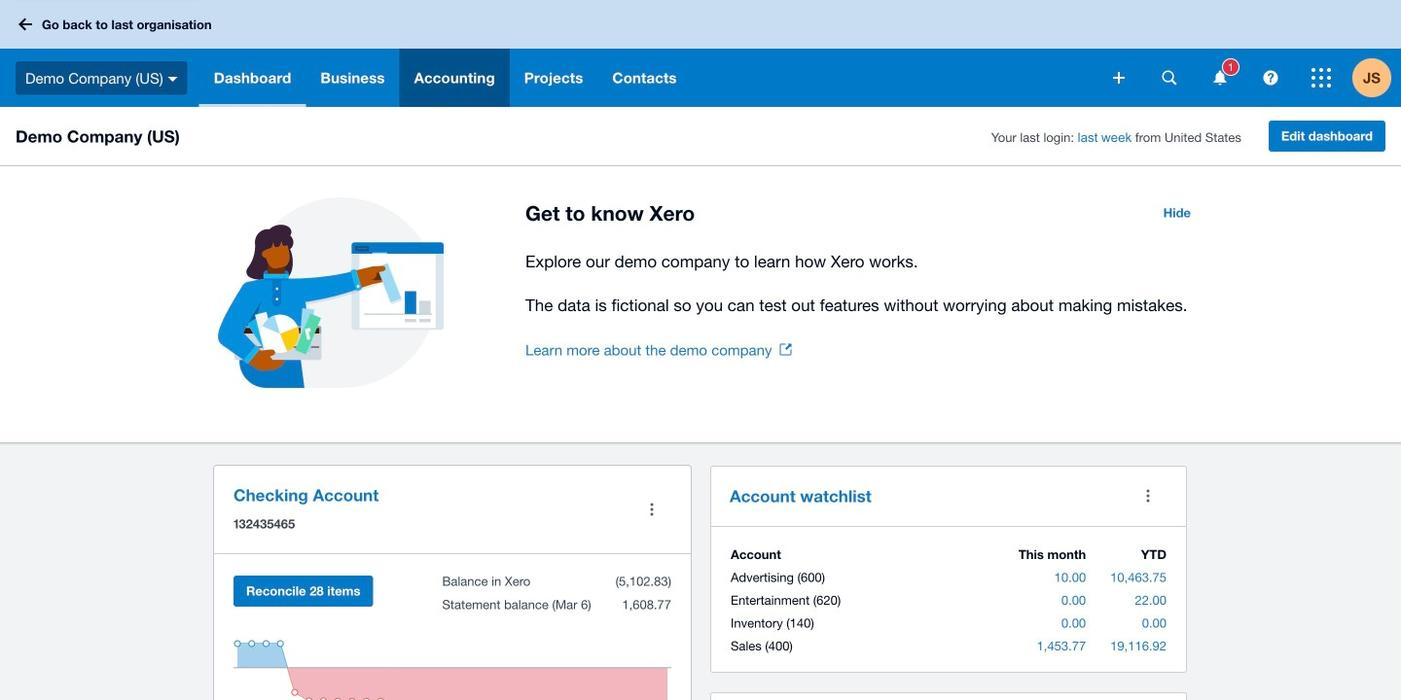 Task type: describe. For each thing, give the bounding box(es) containing it.
2 svg image from the left
[[1214, 71, 1227, 85]]



Task type: locate. For each thing, give the bounding box(es) containing it.
1 horizontal spatial svg image
[[1214, 71, 1227, 85]]

svg image
[[1163, 71, 1177, 85], [1214, 71, 1227, 85]]

svg image
[[18, 18, 32, 31], [1312, 68, 1331, 88], [1264, 71, 1278, 85], [1113, 72, 1125, 84], [168, 77, 178, 82]]

intro banner body element
[[526, 248, 1203, 319]]

0 horizontal spatial svg image
[[1163, 71, 1177, 85]]

manage menu toggle image
[[633, 491, 672, 529]]

1 svg image from the left
[[1163, 71, 1177, 85]]

banner
[[0, 0, 1401, 107]]



Task type: vqa. For each thing, say whether or not it's contained in the screenshot.
Intro Banner body element
yes



